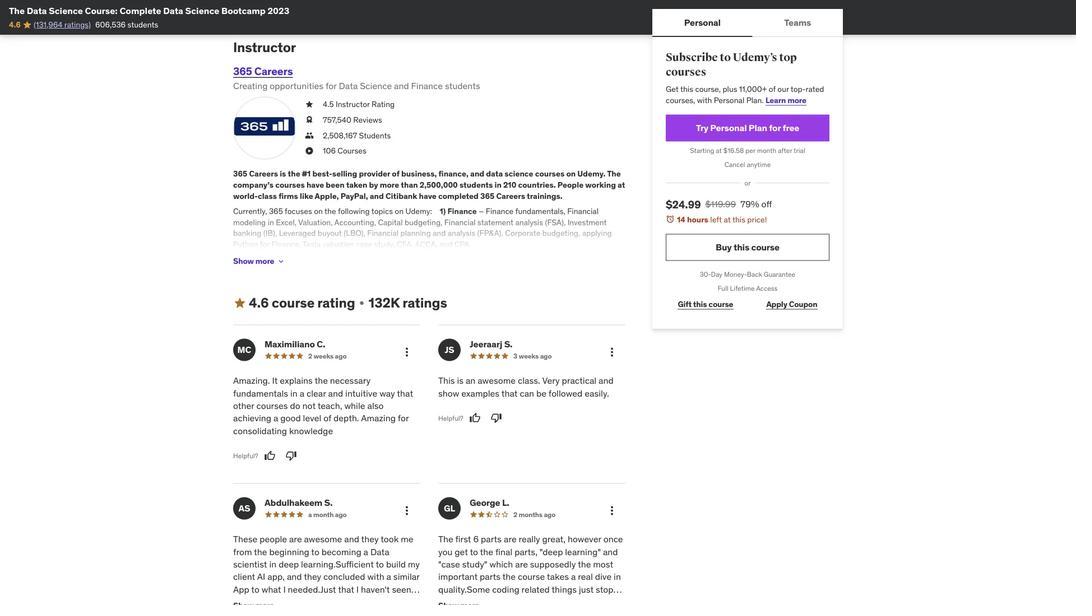 Task type: locate. For each thing, give the bounding box(es) containing it.
helpful? left mark review by maximiliano c. as helpful "image"
[[233, 452, 258, 460]]

excel,
[[276, 217, 297, 227]]

before
[[372, 597, 398, 606]]

these
[[233, 534, 258, 545]]

1 vertical spatial 2
[[514, 511, 518, 519]]

are inside some coding related things just stop working, and steps are just completel
[[516, 597, 529, 606]]

and up teach,
[[328, 388, 343, 399]]

0 horizontal spatial financial
[[367, 228, 399, 238]]

1 vertical spatial students
[[445, 80, 480, 92]]

this right buy
[[734, 242, 750, 253]]

personal inside button
[[685, 16, 721, 28]]

2 vertical spatial students
[[460, 180, 493, 190]]

2 horizontal spatial at
[[724, 214, 731, 225]]

0 vertical spatial they
[[361, 534, 379, 545]]

1 i from the left
[[283, 584, 286, 596]]

i
[[283, 584, 286, 596], [357, 584, 359, 596]]

that left can
[[502, 388, 518, 399]]

2 horizontal spatial science
[[360, 80, 392, 92]]

0 vertical spatial month
[[757, 146, 777, 155]]

1 horizontal spatial with
[[697, 95, 712, 105]]

to inside subscribe to udemy's top courses
[[720, 51, 731, 64]]

courses
[[666, 65, 707, 79], [535, 169, 565, 179], [275, 180, 305, 190], [257, 400, 288, 412]]

4.6 right medium image
[[249, 295, 269, 312]]

course up related
[[518, 571, 545, 583]]

1 horizontal spatial they
[[361, 534, 379, 545]]

careers up company's
[[249, 169, 278, 179]]

the data science course: complete data science bootcamp 2023
[[9, 5, 290, 16]]

weeks right 3
[[519, 352, 539, 361]]

1 vertical spatial budgeting,
[[543, 228, 581, 238]]

people
[[260, 534, 287, 545]]

are down related
[[516, 597, 529, 606]]

guarantee
[[764, 270, 796, 279]]

and down by
[[370, 191, 384, 201]]

creating
[[233, 80, 268, 92]]

1 vertical spatial awesome
[[304, 534, 342, 545]]

course inside button
[[752, 242, 780, 253]]

just down related
[[531, 597, 546, 606]]

instructor up 757,540 reviews
[[336, 99, 370, 109]]

mark review by maximiliano c. as unhelpful image
[[286, 451, 297, 462]]

a down abdulhakeem s.
[[308, 511, 312, 519]]

once
[[604, 534, 623, 545]]

george l.
[[470, 497, 510, 509]]

at right working
[[618, 180, 626, 190]]

course inside the first 6 parts are really great, however once you get to the final parts, "deep learning" and "case study" which are supposedly the most important parts the course takes a real dive in quality.
[[518, 571, 545, 583]]

1 horizontal spatial that
[[397, 388, 413, 399]]

xsmall image for 2,508,167 students
[[305, 130, 314, 141]]

0 vertical spatial xsmall image
[[305, 99, 314, 110]]

xsmall image
[[305, 99, 314, 110], [305, 115, 314, 125], [277, 257, 286, 266]]

2,508,167 students
[[323, 130, 391, 140]]

medium image
[[233, 297, 247, 310]]

2 vertical spatial xsmall image
[[358, 299, 367, 308]]

0 horizontal spatial just
[[531, 597, 546, 606]]

the up scientist
[[254, 546, 267, 558]]

in inside the first 6 parts are really great, however once you get to the final parts, "deep learning" and "case study" which are supposedly the most important parts the course takes a real dive in quality.
[[614, 571, 621, 583]]

2 horizontal spatial on
[[567, 169, 576, 179]]

0 horizontal spatial budgeting,
[[405, 217, 443, 227]]

by
[[369, 180, 378, 190]]

selling
[[332, 169, 357, 179]]

buy
[[716, 242, 732, 253]]

0 vertical spatial awesome
[[478, 375, 516, 387]]

of inside just that i haven't seen the applications of all the sections before th
[[299, 597, 307, 606]]

the for the first 6 parts are really great, however once you get to the final parts, "deep learning" and "case study" which are supposedly the most important parts the course takes a real dive in quality.
[[439, 534, 454, 545]]

365 up company's
[[233, 169, 247, 179]]

awesome inside the these people are awesome and they took me from the beginning to becoming a data scientist in deep learning.
[[304, 534, 342, 545]]

focuses
[[285, 206, 312, 216]]

0 horizontal spatial weeks
[[314, 352, 334, 361]]

to inside the these people are awesome and they took me from the beginning to becoming a data scientist in deep learning.
[[311, 546, 320, 558]]

on up people
[[567, 169, 576, 179]]

careers inside the 365 careers creating opportunities for data science and finance students
[[254, 64, 293, 78]]

sections
[[336, 597, 369, 606]]

1 horizontal spatial 2
[[514, 511, 518, 519]]

fundamentals,
[[516, 206, 566, 216]]

is inside this is an awesome class. very practical and show examples that can be followed easily.
[[457, 375, 464, 387]]

2 horizontal spatial financial
[[568, 206, 599, 216]]

world-
[[233, 191, 258, 201]]

been
[[326, 180, 345, 190]]

for up 4.5
[[326, 80, 337, 92]]

ago up becoming
[[335, 511, 347, 519]]

1 vertical spatial instructor
[[336, 99, 370, 109]]

0 horizontal spatial the
[[9, 5, 25, 16]]

xsmall image for 757,540 reviews
[[305, 115, 314, 125]]

1 weeks from the left
[[314, 352, 334, 361]]

xsmall image left 132k
[[358, 299, 367, 308]]

1 horizontal spatial month
[[757, 146, 777, 155]]

just down real
[[579, 584, 594, 596]]

financial down 1)
[[445, 217, 476, 227]]

reviews
[[353, 115, 382, 125]]

students inside the 365 careers creating opportunities for data science and finance students
[[445, 80, 480, 92]]

very
[[542, 375, 560, 387]]

that
[[397, 388, 413, 399], [502, 388, 518, 399], [338, 584, 354, 596]]

they left the took
[[361, 534, 379, 545]]

106
[[323, 146, 336, 156]]

show
[[233, 256, 254, 266]]

courses inside subscribe to udemy's top courses
[[666, 65, 707, 79]]

helpful? for amazing. it explains the necessary fundamentals in a clear and intuitive way that other courses do not teach, while also achieving a good level of depth. amazing for consolidating knowledge
[[233, 452, 258, 460]]

0 vertical spatial is
[[280, 169, 286, 179]]

class.
[[518, 375, 541, 387]]

courses inside amazing. it explains the necessary fundamentals in a clear and intuitive way that other courses do not teach, while also achieving a good level of depth. amazing for consolidating knowledge
[[257, 400, 288, 412]]

buy this course button
[[666, 234, 830, 261]]

helpful?
[[439, 414, 464, 423], [233, 452, 258, 460]]

and inside amazing. it explains the necessary fundamentals in a clear and intuitive way that other courses do not teach, while also achieving a good level of depth. amazing for consolidating knowledge
[[328, 388, 343, 399]]

2 i from the left
[[357, 584, 359, 596]]

0 horizontal spatial awesome
[[304, 534, 342, 545]]

awesome inside this is an awesome class. very practical and show examples that can be followed easily.
[[478, 375, 516, 387]]

1 horizontal spatial the
[[439, 534, 454, 545]]

took
[[381, 534, 399, 545]]

on inside 365 careers is the #1 best-selling provider of business, finance, and data science courses on udemy. the company's courses have been taken by more than 2,500,000 students in 210 countries. people working at world-class firms like apple, paypal, and citibank have completed 365 careers trainings.
[[567, 169, 576, 179]]

1 vertical spatial xsmall image
[[305, 115, 314, 125]]

gift this course link
[[666, 293, 746, 316]]

personal up the "subscribe"
[[685, 16, 721, 28]]

and up 'rating' at the top left of page
[[394, 80, 409, 92]]

on
[[567, 169, 576, 179], [314, 206, 323, 216], [395, 206, 404, 216]]

starting
[[690, 146, 715, 155]]

1 horizontal spatial helpful?
[[439, 414, 464, 423]]

and left 'cpa'
[[440, 239, 453, 249]]

1 vertical spatial at
[[618, 180, 626, 190]]

the up real
[[578, 559, 591, 570]]

are inside the these people are awesome and they took me from the beginning to becoming a data scientist in deep learning.
[[289, 534, 302, 545]]

2 vertical spatial xsmall image
[[277, 257, 286, 266]]

xsmall image
[[305, 130, 314, 141], [305, 145, 314, 156], [358, 299, 367, 308]]

finance inside – finance fundamentals, financial modeling in excel, valuation, accounting, capital budgeting, financial statement analysis (fsa), investment banking (ib), leveraged buyout (lbo), financial planning and analysis (fp&a), corporate budgeting, applying python for finance, tesla valuation case study, cfa, acca, and cpa
[[486, 206, 514, 216]]

1 horizontal spatial weeks
[[519, 352, 539, 361]]

2 down maximiliano c.
[[308, 352, 312, 361]]

more right show
[[256, 256, 274, 266]]

this inside get this course, plus 11,000+ of our top-rated courses, with personal plan.
[[681, 84, 694, 94]]

0 horizontal spatial month
[[313, 511, 334, 519]]

1 horizontal spatial financial
[[445, 217, 476, 227]]

course down "price!"
[[752, 242, 780, 253]]

have down the 2,500,000
[[419, 191, 437, 201]]

in right dive
[[614, 571, 621, 583]]

1 vertical spatial s.
[[324, 497, 333, 509]]

at
[[716, 146, 722, 155], [618, 180, 626, 190], [724, 214, 731, 225]]

that right the way
[[397, 388, 413, 399]]

"deep
[[540, 546, 563, 558]]

1 vertical spatial helpful?
[[233, 452, 258, 460]]

ago up very
[[540, 352, 552, 361]]

gift
[[678, 299, 692, 309]]

dive
[[595, 571, 612, 583]]

like
[[300, 191, 313, 201]]

most
[[593, 559, 614, 570]]

1 horizontal spatial 4.6
[[249, 295, 269, 312]]

1 vertical spatial financial
[[445, 217, 476, 227]]

1 horizontal spatial on
[[395, 206, 404, 216]]

and up easily.
[[599, 375, 614, 387]]

s. right the "jeeraarj"
[[504, 338, 513, 350]]

0 horizontal spatial more
[[256, 256, 274, 266]]

this inside button
[[734, 242, 750, 253]]

1 horizontal spatial awesome
[[478, 375, 516, 387]]

our
[[778, 84, 789, 94]]

careers up 'opportunities'
[[254, 64, 293, 78]]

udemy.
[[578, 169, 606, 179]]

1 vertical spatial with
[[368, 571, 385, 583]]

i inside just that i haven't seen the applications of all the sections before th
[[357, 584, 359, 596]]

at inside starting at $16.58 per month after trial cancel anytime
[[716, 146, 722, 155]]

some
[[467, 584, 490, 596]]

365 careers image
[[233, 97, 296, 160]]

with inside sufficient to build my client ai app, and they concluded with a similar app to what i needed.
[[368, 571, 385, 583]]

you
[[439, 546, 453, 558]]

data
[[27, 5, 47, 16], [163, 5, 183, 16], [339, 80, 358, 92], [371, 546, 390, 558]]

data right "complete"
[[163, 5, 183, 16]]

1 horizontal spatial is
[[457, 375, 464, 387]]

first
[[456, 534, 471, 545]]

with up haven't
[[368, 571, 385, 583]]

0 vertical spatial xsmall image
[[305, 130, 314, 141]]

and up acca,
[[433, 228, 446, 238]]

1 vertical spatial analysis
[[448, 228, 476, 238]]

a down the build
[[387, 571, 391, 583]]

1 horizontal spatial at
[[716, 146, 722, 155]]

in up do on the bottom left of the page
[[290, 388, 298, 399]]

js
[[445, 344, 455, 356]]

1 horizontal spatial have
[[419, 191, 437, 201]]

14 hours left at this price!
[[677, 214, 767, 225]]

2 horizontal spatial that
[[502, 388, 518, 399]]

parts right 6
[[481, 534, 502, 545]]

more
[[788, 95, 807, 105], [380, 180, 399, 190], [256, 256, 274, 266]]

what
[[262, 584, 281, 596]]

with for courses
[[697, 95, 712, 105]]

tab list
[[653, 9, 843, 37]]

14
[[677, 214, 686, 225]]

$24.99
[[666, 198, 701, 211]]

0 horizontal spatial analysis
[[448, 228, 476, 238]]

ago right months
[[544, 511, 556, 519]]

0 vertical spatial analysis
[[516, 217, 543, 227]]

science up (131,964 ratings)
[[49, 5, 83, 16]]

in inside 365 careers is the #1 best-selling provider of business, finance, and data science courses on udemy. the company's courses have been taken by more than 2,500,000 students in 210 countries. people working at world-class firms like apple, paypal, and citibank have completed 365 careers trainings.
[[495, 180, 502, 190]]

0 horizontal spatial at
[[618, 180, 626, 190]]

1 vertical spatial personal
[[714, 95, 745, 105]]

is inside 365 careers is the #1 best-selling provider of business, finance, and data science courses on udemy. the company's courses have been taken by more than 2,500,000 students in 210 countries. people working at world-class firms like apple, paypal, and citibank have completed 365 careers trainings.
[[280, 169, 286, 179]]

client
[[233, 571, 255, 583]]

0 horizontal spatial have
[[307, 180, 324, 190]]

learn more link
[[766, 95, 807, 105]]

0 horizontal spatial that
[[338, 584, 354, 596]]

to left udemy's
[[720, 51, 731, 64]]

0 vertical spatial have
[[307, 180, 324, 190]]

this for gift this course
[[694, 299, 707, 309]]

365 up "–"
[[481, 191, 495, 201]]

provider
[[359, 169, 390, 179]]

365 up excel,
[[269, 206, 283, 216]]

are up the beginning
[[289, 534, 302, 545]]

final
[[496, 546, 513, 558]]

xsmall image left 106
[[305, 145, 314, 156]]

this for buy this course
[[734, 242, 750, 253]]

xsmall image left the 757,540
[[305, 115, 314, 125]]

(lbo),
[[344, 228, 366, 238]]

study"
[[462, 559, 488, 570]]

0 horizontal spatial instructor
[[233, 39, 296, 56]]

students inside 365 careers is the #1 best-selling provider of business, finance, and data science courses on udemy. the company's courses have been taken by more than 2,500,000 students in 210 countries. people working at world-class firms like apple, paypal, and citibank have completed 365 careers trainings.
[[460, 180, 493, 190]]

2 vertical spatial financial
[[367, 228, 399, 238]]

of
[[769, 84, 776, 94], [392, 169, 400, 179], [324, 413, 331, 424], [299, 597, 307, 606]]

financial up study,
[[367, 228, 399, 238]]

courses down the "subscribe"
[[666, 65, 707, 79]]

really
[[519, 534, 540, 545]]

the down app
[[233, 597, 246, 606]]

1 vertical spatial have
[[419, 191, 437, 201]]

more right by
[[380, 180, 399, 190]]

0 horizontal spatial 4.6
[[9, 20, 21, 30]]

this right gift
[[694, 299, 707, 309]]

1 horizontal spatial finance
[[448, 206, 477, 216]]

investment
[[568, 217, 607, 227]]

mark review by jeeraarj s. as helpful image
[[470, 413, 481, 424]]

of left our
[[769, 84, 776, 94]]

more inside button
[[256, 256, 274, 266]]

2 weeks from the left
[[519, 352, 539, 361]]

1 horizontal spatial budgeting,
[[543, 228, 581, 238]]

helpful? left mark review by jeeraarj s. as helpful icon
[[439, 414, 464, 423]]

0 horizontal spatial with
[[368, 571, 385, 583]]

1 vertical spatial month
[[313, 511, 334, 519]]

2 horizontal spatial more
[[788, 95, 807, 105]]

data down the took
[[371, 546, 390, 558]]

0 vertical spatial s.
[[504, 338, 513, 350]]

of right provider
[[392, 169, 400, 179]]

2023
[[268, 5, 290, 16]]

personal inside get this course, plus 11,000+ of our top-rated courses, with personal plan.
[[714, 95, 745, 105]]

the up clear
[[315, 375, 328, 387]]

real
[[578, 571, 593, 583]]

courses up firms
[[275, 180, 305, 190]]

at left $16.58
[[716, 146, 722, 155]]

2 vertical spatial the
[[439, 534, 454, 545]]

courses down fundamentals at the bottom of page
[[257, 400, 288, 412]]

2 for c.
[[308, 352, 312, 361]]

science inside the 365 careers creating opportunities for data science and finance students
[[360, 80, 392, 92]]

left
[[711, 214, 722, 225]]

deep
[[279, 559, 299, 570]]

cancel
[[725, 160, 746, 169]]

app
[[233, 584, 249, 596]]

and down some
[[475, 597, 490, 606]]

0 vertical spatial at
[[716, 146, 722, 155]]

ago up necessary
[[335, 352, 347, 361]]

1 vertical spatial parts
[[480, 571, 501, 583]]

cpa
[[455, 239, 470, 249]]

606,536 students
[[95, 20, 158, 30]]

the inside amazing. it explains the necessary fundamentals in a clear and intuitive way that other courses do not teach, while also achieving a good level of depth. amazing for consolidating knowledge
[[315, 375, 328, 387]]

amazing
[[361, 413, 396, 424]]

valuation,
[[298, 217, 333, 227]]

1 vertical spatial is
[[457, 375, 464, 387]]

for right amazing
[[398, 413, 409, 424]]

weeks down c.
[[314, 352, 334, 361]]

data inside the 365 careers creating opportunities for data science and finance students
[[339, 80, 358, 92]]

that inside this is an awesome class. very practical and show examples that can be followed easily.
[[502, 388, 518, 399]]

1 horizontal spatial s.
[[504, 338, 513, 350]]

0 horizontal spatial is
[[280, 169, 286, 179]]

on up valuation,
[[314, 206, 323, 216]]

4.6 left (131,964
[[9, 20, 21, 30]]

a up sufficient
[[364, 546, 368, 558]]

1 vertical spatial the
[[607, 169, 621, 179]]

1 horizontal spatial science
[[185, 5, 219, 16]]

citibank
[[386, 191, 417, 201]]

show
[[439, 388, 459, 399]]

0 vertical spatial more
[[788, 95, 807, 105]]

$119.99
[[706, 198, 736, 210]]

2 vertical spatial more
[[256, 256, 274, 266]]

1 vertical spatial they
[[304, 571, 321, 583]]

more down top-
[[788, 95, 807, 105]]

2 horizontal spatial the
[[607, 169, 621, 179]]

they inside the these people are awesome and they took me from the beginning to becoming a data scientist in deep learning.
[[361, 534, 379, 545]]

79%
[[741, 198, 760, 210]]

gift this course
[[678, 299, 734, 309]]

off
[[762, 198, 772, 210]]

the inside the first 6 parts are really great, however once you get to the final parts, "deep learning" and "case study" which are supposedly the most important parts the course takes a real dive in quality.
[[439, 534, 454, 545]]

0 vertical spatial instructor
[[233, 39, 296, 56]]

0 vertical spatial the
[[9, 5, 25, 16]]

1 horizontal spatial more
[[380, 180, 399, 190]]

udemy's
[[733, 51, 778, 64]]

to up study" at the left bottom of the page
[[470, 546, 478, 558]]

the inside 365 careers is the #1 best-selling provider of business, finance, and data science courses on udemy. the company's courses have been taken by more than 2,500,000 students in 210 countries. people working at world-class firms like apple, paypal, and citibank have completed 365 careers trainings.
[[607, 169, 621, 179]]

of down teach,
[[324, 413, 331, 424]]

mark review by jeeraarj s. as unhelpful image
[[491, 413, 502, 424]]

coding
[[492, 584, 520, 596]]

0 horizontal spatial i
[[283, 584, 286, 596]]

0 vertical spatial budgeting,
[[405, 217, 443, 227]]

analysis
[[516, 217, 543, 227], [448, 228, 476, 238]]

i up sections
[[357, 584, 359, 596]]

easily.
[[585, 388, 609, 399]]

0 vertical spatial careers
[[254, 64, 293, 78]]

and inside the 365 careers creating opportunities for data science and finance students
[[394, 80, 409, 92]]

0 vertical spatial 2
[[308, 352, 312, 361]]

month up anytime at right top
[[757, 146, 777, 155]]

this up courses, at the top right of page
[[681, 84, 694, 94]]

a inside the first 6 parts are really great, however once you get to the final parts, "deep learning" and "case study" which are supposedly the most important parts the course takes a real dive in quality.
[[571, 571, 576, 583]]

of left the all
[[299, 597, 307, 606]]

months
[[519, 511, 543, 519]]

at right 'left'
[[724, 214, 731, 225]]

and inside some coding related things just stop working, and steps are just completel
[[475, 597, 490, 606]]

365 up creating
[[233, 64, 252, 78]]

budgeting, down udemy:
[[405, 217, 443, 227]]

1 vertical spatial xsmall image
[[305, 145, 314, 156]]

for left free
[[770, 122, 781, 134]]

apply
[[767, 299, 788, 309]]

0 horizontal spatial s.
[[324, 497, 333, 509]]

c.
[[317, 338, 325, 350]]

1 vertical spatial more
[[380, 180, 399, 190]]

with for and
[[368, 571, 385, 583]]

topics
[[372, 206, 393, 216]]

0 horizontal spatial they
[[304, 571, 321, 583]]

365 inside the 365 careers creating opportunities for data science and finance students
[[233, 64, 252, 78]]

0 horizontal spatial helpful?
[[233, 452, 258, 460]]

with down course,
[[697, 95, 712, 105]]

anytime
[[747, 160, 771, 169]]

budgeting, down (fsa), at the right of page
[[543, 228, 581, 238]]

0 horizontal spatial finance
[[411, 80, 443, 92]]

in up (ib), in the top of the page
[[268, 217, 274, 227]]

finance inside the 365 careers creating opportunities for data science and finance students
[[411, 80, 443, 92]]

0 horizontal spatial 2
[[308, 352, 312, 361]]

parts down which
[[480, 571, 501, 583]]

ratings)
[[64, 20, 91, 30]]

2
[[308, 352, 312, 361], [514, 511, 518, 519]]

analysis up 'cpa'
[[448, 228, 476, 238]]

to inside the first 6 parts are really great, however once you get to the final parts, "deep learning" and "case study" which are supposedly the most important parts the course takes a real dive in quality.
[[470, 546, 478, 558]]

full
[[718, 284, 729, 293]]

in up the app,
[[269, 559, 277, 570]]

month inside starting at $16.58 per month after trial cancel anytime
[[757, 146, 777, 155]]

s. for abdulhakeem s.
[[324, 497, 333, 509]]

personal down plus
[[714, 95, 745, 105]]

"case
[[439, 559, 460, 570]]

and up becoming
[[344, 534, 359, 545]]

with inside get this course, plus 11,000+ of our top-rated courses, with personal plan.
[[697, 95, 712, 105]]

jeeraarj s.
[[470, 338, 513, 350]]



Task type: vqa. For each thing, say whether or not it's contained in the screenshot.
the bottom the an
no



Task type: describe. For each thing, give the bounding box(es) containing it.
get
[[666, 84, 679, 94]]

other
[[233, 400, 254, 412]]

2 for l.
[[514, 511, 518, 519]]

becoming
[[322, 546, 362, 558]]

or
[[745, 179, 751, 187]]

followed
[[549, 388, 583, 399]]

best-
[[313, 169, 332, 179]]

show more button
[[233, 250, 286, 273]]

of inside get this course, plus 11,000+ of our top-rated courses, with personal plan.
[[769, 84, 776, 94]]

intuitive
[[345, 388, 378, 399]]

back
[[747, 270, 763, 279]]

are up 'final'
[[504, 534, 517, 545]]

acca,
[[415, 239, 438, 249]]

gl
[[444, 503, 455, 514]]

the left 'final'
[[480, 546, 494, 558]]

in inside – finance fundamentals, financial modeling in excel, valuation, accounting, capital budgeting, financial statement analysis (fsa), investment banking (ib), leveraged buyout (lbo), financial planning and analysis (fp&a), corporate budgeting, applying python for finance, tesla valuation case study, cfa, acca, and cpa
[[268, 217, 274, 227]]

sufficient to build my client ai app, and they concluded with a similar app to what i needed.
[[233, 559, 420, 596]]

tesla
[[303, 239, 321, 249]]

hours
[[688, 214, 709, 225]]

however
[[568, 534, 602, 545]]

this left "price!"
[[733, 214, 746, 225]]

scientist
[[233, 559, 267, 570]]

and inside the these people are awesome and they took me from the beginning to becoming a data scientist in deep learning.
[[344, 534, 359, 545]]

necessary
[[330, 375, 371, 387]]

teams
[[785, 16, 812, 28]]

the down "just"
[[320, 597, 334, 606]]

$16.58
[[724, 146, 744, 155]]

jeeraarj
[[470, 338, 503, 350]]

they inside sufficient to build my client ai app, and they concluded with a similar app to what i needed.
[[304, 571, 321, 583]]

leveraged
[[279, 228, 316, 238]]

courses,
[[666, 95, 696, 105]]

weeks for jeeraarj s.
[[519, 352, 539, 361]]

completed
[[439, 191, 479, 201]]

mark review by maximiliano c. as helpful image
[[264, 451, 276, 462]]

ai
[[257, 571, 265, 583]]

business,
[[401, 169, 437, 179]]

banking
[[233, 228, 261, 238]]

30-day money-back guarantee full lifetime access
[[700, 270, 796, 293]]

a inside the these people are awesome and they took me from the beginning to becoming a data scientist in deep learning.
[[364, 546, 368, 558]]

consolidating
[[233, 425, 287, 437]]

#1
[[302, 169, 311, 179]]

xsmall image for 4.5 instructor rating
[[305, 99, 314, 110]]

that inside just that i haven't seen the applications of all the sections before th
[[338, 584, 354, 596]]

weeks for maximiliano c.
[[314, 352, 334, 361]]

at inside 365 careers is the #1 best-selling provider of business, finance, and data science courses on udemy. the company's courses have been taken by more than 2,500,000 students in 210 countries. people working at world-class firms like apple, paypal, and citibank have completed 365 careers trainings.
[[618, 180, 626, 190]]

course down full
[[709, 299, 734, 309]]

beginning
[[269, 546, 309, 558]]

amazing.
[[233, 375, 270, 387]]

get this course, plus 11,000+ of our top-rated courses, with personal plan.
[[666, 84, 825, 105]]

0 horizontal spatial science
[[49, 5, 83, 16]]

2 vertical spatial personal
[[711, 122, 747, 134]]

2 vertical spatial at
[[724, 214, 731, 225]]

(fsa),
[[545, 217, 566, 227]]

paypal,
[[341, 191, 368, 201]]

science for 365
[[360, 80, 392, 92]]

additional actions for review by maximiliano c. image
[[400, 346, 414, 359]]

helpful? for this is an awesome class. very practical and show examples that can be followed easily.
[[439, 414, 464, 423]]

rating
[[372, 99, 395, 109]]

ago for maximiliano c.
[[335, 352, 347, 361]]

757,540
[[323, 115, 352, 125]]

s. for jeeraarj s.
[[504, 338, 513, 350]]

0 vertical spatial financial
[[568, 206, 599, 216]]

study,
[[374, 239, 395, 249]]

practical
[[562, 375, 597, 387]]

606,536
[[95, 20, 126, 30]]

fundamentals
[[233, 388, 288, 399]]

accounting,
[[335, 217, 376, 227]]

ago for abdulhakeem s.
[[335, 511, 347, 519]]

careers for 365 careers creating opportunities for data science and finance students
[[254, 64, 293, 78]]

george
[[470, 497, 501, 509]]

maximiliano c.
[[265, 338, 325, 350]]

(ib),
[[263, 228, 277, 238]]

apply coupon button
[[755, 293, 830, 316]]

in inside amazing. it explains the necessary fundamentals in a clear and intuitive way that other courses do not teach, while also achieving a good level of depth. amazing for consolidating knowledge
[[290, 388, 298, 399]]

0 horizontal spatial on
[[314, 206, 323, 216]]

in inside the these people are awesome and they took me from the beginning to becoming a data scientist in deep learning.
[[269, 559, 277, 570]]

that inside amazing. it explains the necessary fundamentals in a clear and intuitive way that other courses do not teach, while also achieving a good level of depth. amazing for consolidating knowledge
[[397, 388, 413, 399]]

can
[[520, 388, 534, 399]]

bootcamp
[[221, 5, 266, 16]]

awesome for that
[[478, 375, 516, 387]]

a month ago
[[308, 511, 347, 519]]

data
[[486, 169, 503, 179]]

ago for george l.
[[544, 511, 556, 519]]

additional actions for review by george l. image
[[606, 504, 619, 518]]

4.6 course rating
[[249, 295, 355, 312]]

additional actions for review by jeeraarj s. image
[[606, 346, 619, 359]]

l.
[[502, 497, 510, 509]]

(131,964
[[34, 20, 62, 30]]

0 vertical spatial parts
[[481, 534, 502, 545]]

data inside the these people are awesome and they took me from the beginning to becoming a data scientist in deep learning.
[[371, 546, 390, 558]]

more for show more
[[256, 256, 274, 266]]

for inside amazing. it explains the necessary fundamentals in a clear and intuitive way that other courses do not teach, while also achieving a good level of depth. amazing for consolidating knowledge
[[398, 413, 409, 424]]

xsmall image for 106 courses
[[305, 145, 314, 156]]

the for the data science course: complete data science bootcamp 2023
[[9, 5, 25, 16]]

currently, 365 focuses on the following topics on udemy: 1) finance
[[233, 206, 477, 216]]

and inside the first 6 parts are really great, however once you get to the final parts, "deep learning" and "case study" which are supposedly the most important parts the course takes a real dive in quality.
[[603, 546, 618, 558]]

(fp&a),
[[478, 228, 504, 238]]

course up maximiliano c.
[[272, 295, 315, 312]]

data up (131,964
[[27, 5, 47, 16]]

the down apple, on the left of page
[[325, 206, 336, 216]]

students
[[359, 130, 391, 140]]

python
[[233, 239, 258, 249]]

ago for jeeraarj s.
[[540, 352, 552, 361]]

0 vertical spatial students
[[128, 20, 158, 30]]

awesome for beginning
[[304, 534, 342, 545]]

the up "coding"
[[503, 571, 516, 583]]

i inside sufficient to build my client ai app, and they concluded with a similar app to what i needed.
[[283, 584, 286, 596]]

xsmall image inside show more button
[[277, 257, 286, 266]]

alarm image
[[666, 215, 675, 224]]

more inside 365 careers is the #1 best-selling provider of business, finance, and data science courses on udemy. the company's courses have been taken by more than 2,500,000 students in 210 countries. people working at world-class firms like apple, paypal, and citibank have completed 365 careers trainings.
[[380, 180, 399, 190]]

are down parts,
[[515, 559, 528, 570]]

1 horizontal spatial analysis
[[516, 217, 543, 227]]

4.6 for 4.6 course rating
[[249, 295, 269, 312]]

1 horizontal spatial instructor
[[336, 99, 370, 109]]

lifetime
[[730, 284, 755, 293]]

of inside 365 careers is the #1 best-selling provider of business, finance, and data science courses on udemy. the company's courses have been taken by more than 2,500,000 students in 210 countries. people working at world-class firms like apple, paypal, and citibank have completed 365 careers trainings.
[[392, 169, 400, 179]]

additional actions for review by abdulhakeem s. image
[[400, 504, 414, 518]]

to down ai
[[251, 584, 260, 596]]

0 vertical spatial just
[[579, 584, 594, 596]]

science for the
[[185, 5, 219, 16]]

tab list containing personal
[[653, 9, 843, 37]]

a left the "good"
[[274, 413, 278, 424]]

mc
[[238, 344, 251, 356]]

365 careers creating opportunities for data science and finance students
[[233, 64, 480, 92]]

365 careers is the #1 best-selling provider of business, finance, and data science courses on udemy. the company's courses have been taken by more than 2,500,000 students in 210 countries. people working at world-class firms like apple, paypal, and citibank have completed 365 careers trainings.
[[233, 169, 626, 201]]

to left the build
[[376, 559, 384, 570]]

valuation
[[323, 239, 354, 249]]

knowledge
[[289, 425, 333, 437]]

30-
[[700, 270, 711, 279]]

teach,
[[318, 400, 342, 412]]

haven't
[[361, 584, 390, 596]]

6
[[474, 534, 479, 545]]

4.6 for 4.6
[[9, 20, 21, 30]]

of inside amazing. it explains the necessary fundamentals in a clear and intuitive way that other courses do not teach, while also achieving a good level of depth. amazing for consolidating knowledge
[[324, 413, 331, 424]]

buyout
[[318, 228, 342, 238]]

more for learn more
[[788, 95, 807, 105]]

the first 6 parts are really great, however once you get to the final parts, "deep learning" and "case study" which are supposedly the most important parts the course takes a real dive in quality.
[[439, 534, 623, 596]]

a inside sufficient to build my client ai app, and they concluded with a similar app to what i needed.
[[387, 571, 391, 583]]

teams button
[[753, 9, 843, 36]]

and left data
[[471, 169, 485, 179]]

science
[[505, 169, 534, 179]]

2 weeks ago
[[308, 352, 347, 361]]

important
[[439, 571, 478, 583]]

achieving
[[233, 413, 271, 424]]

careers for 365 careers is the #1 best-selling provider of business, finance, and data science courses on udemy. the company's courses have been taken by more than 2,500,000 students in 210 countries. people working at world-class firms like apple, paypal, and citibank have completed 365 careers trainings.
[[249, 169, 278, 179]]

for inside the 365 careers creating opportunities for data science and finance students
[[326, 80, 337, 92]]

a down explains
[[300, 388, 305, 399]]

the inside 365 careers is the #1 best-selling provider of business, finance, and data science courses on udemy. the company's courses have been taken by more than 2,500,000 students in 210 countries. people working at world-class firms like apple, paypal, and citibank have completed 365 careers trainings.
[[288, 169, 300, 179]]

3 weeks ago
[[514, 352, 552, 361]]

for inside – finance fundamentals, financial modeling in excel, valuation, accounting, capital budgeting, financial statement analysis (fsa), investment banking (ib), leveraged buyout (lbo), financial planning and analysis (fp&a), corporate budgeting, applying python for finance, tesla valuation case study, cfa, acca, and cpa
[[260, 239, 270, 249]]

per
[[746, 146, 756, 155]]

365 careers link
[[233, 64, 293, 78]]

and inside this is an awesome class. very practical and show examples that can be followed easily.
[[599, 375, 614, 387]]

and inside sufficient to build my client ai app, and they concluded with a similar app to what i needed.
[[287, 571, 302, 583]]

1 vertical spatial just
[[531, 597, 546, 606]]

abdulhakeem s.
[[265, 497, 333, 509]]

needed.
[[288, 584, 320, 596]]

after
[[778, 146, 793, 155]]

courses up trainings.
[[535, 169, 565, 179]]

rated
[[806, 84, 825, 94]]

class
[[258, 191, 277, 201]]

2 vertical spatial careers
[[497, 191, 525, 201]]

day
[[711, 270, 723, 279]]

this for get this course, plus 11,000+ of our top-rated courses, with personal plan.
[[681, 84, 694, 94]]

great,
[[543, 534, 566, 545]]

the inside the these people are awesome and they took me from the beginning to becoming a data scientist in deep learning.
[[254, 546, 267, 558]]



